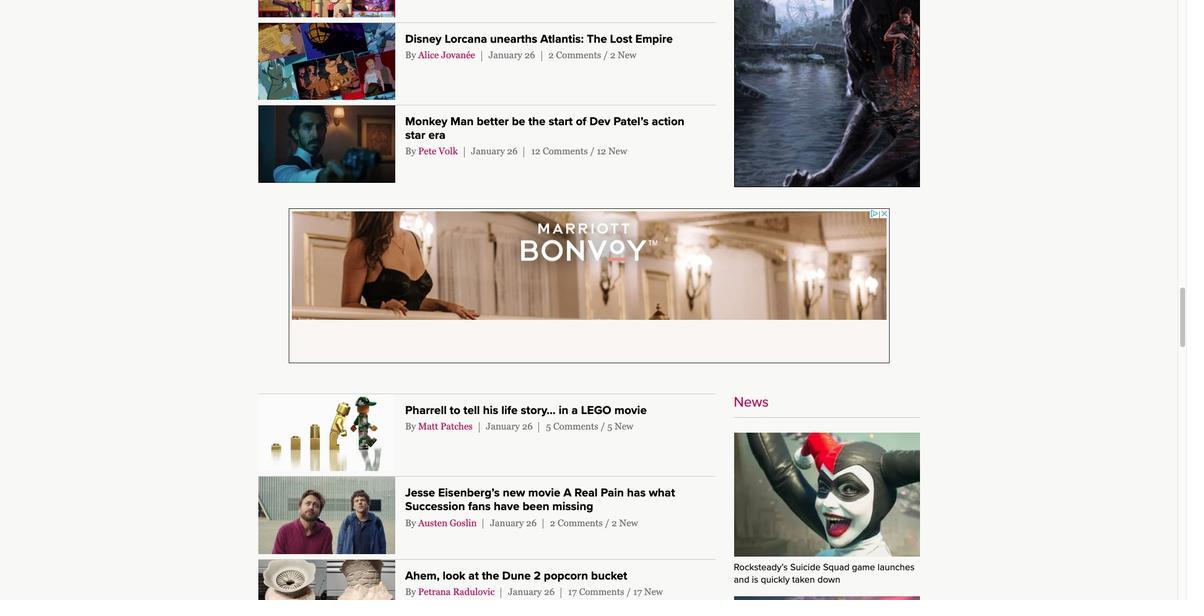 Task type: locate. For each thing, give the bounding box(es) containing it.
matt
[[418, 421, 438, 432]]

lego
[[581, 403, 612, 417]]

5
[[546, 421, 551, 432], [608, 421, 613, 432]]

by left the austen
[[405, 517, 416, 528]]

/ down dev
[[590, 146, 595, 157]]

by
[[405, 50, 416, 60], [405, 146, 416, 157], [405, 421, 416, 432], [405, 517, 416, 528], [405, 587, 416, 597]]

new
[[618, 50, 637, 60], [609, 146, 627, 157], [615, 421, 634, 432], [620, 517, 638, 528], [645, 587, 663, 597]]

1 horizontal spatial 12
[[597, 146, 606, 157]]

0 horizontal spatial 12
[[531, 146, 541, 157]]

by left alice
[[405, 50, 416, 60]]

jesse
[[405, 486, 435, 500]]

better
[[477, 115, 509, 128]]

january 26 down life
[[486, 421, 535, 432]]

and
[[734, 574, 750, 585]]

radulovic
[[453, 587, 495, 597]]

jesse eisenberg's new movie a real pain has what succession fans have been missing link
[[405, 486, 675, 513]]

by left the pete
[[405, 146, 416, 157]]

have
[[494, 500, 520, 513]]

rocksteady's suicide squad game launches and is quickly taken down link
[[734, 432, 920, 591]]

comments
[[556, 50, 602, 60], [543, 146, 588, 157], [554, 421, 599, 432], [558, 517, 603, 528], [579, 587, 625, 597]]

26 down 'popcorn'
[[544, 587, 555, 597]]

0 horizontal spatial 5
[[546, 421, 551, 432]]

comments down atlantis:
[[556, 50, 602, 60]]

be
[[512, 115, 526, 128]]

unearths
[[490, 32, 538, 46]]

january 26 down unearths
[[489, 50, 538, 60]]

/ down lego
[[601, 421, 605, 432]]

2
[[549, 50, 554, 60], [611, 50, 616, 60], [550, 517, 556, 528], [612, 517, 617, 528], [534, 569, 541, 583]]

to
[[450, 403, 461, 417]]

comments down 'start'
[[543, 146, 588, 157]]

jesse eisenberg's new movie a real pain has what succession fans have been missing
[[405, 486, 675, 513]]

january for his
[[486, 421, 520, 432]]

a grid image of titles featured in this post image
[[258, 0, 395, 17]]

the right at
[[482, 569, 499, 583]]

january 26 for movie
[[490, 517, 539, 528]]

by matt patches
[[405, 421, 473, 432]]

by for pharrell to tell his life story... in a lego movie
[[405, 421, 416, 432]]

4 by from the top
[[405, 517, 416, 528]]

26 down disney lorcana unearths atlantis: the lost empire
[[525, 50, 535, 60]]

2 right dune
[[534, 569, 541, 583]]

26 for be
[[507, 146, 518, 157]]

26 for the
[[544, 587, 555, 597]]

been
[[523, 500, 550, 513]]

2 comments / 2 new for lost
[[549, 50, 637, 60]]

/
[[604, 50, 608, 60], [590, 146, 595, 157], [601, 421, 605, 432], [605, 517, 610, 528], [627, 587, 631, 597]]

monkey
[[405, 115, 448, 128]]

january down better
[[471, 146, 505, 157]]

squad
[[823, 562, 850, 573]]

1 horizontal spatial the
[[529, 115, 546, 128]]

volk
[[439, 146, 458, 157]]

2 comments / 2 new down 'the'
[[549, 50, 637, 60]]

patches
[[441, 421, 473, 432]]

january down dune
[[508, 587, 542, 597]]

0 horizontal spatial movie
[[528, 486, 561, 500]]

1 horizontal spatial movie
[[615, 403, 647, 417]]

january 26
[[489, 50, 538, 60], [471, 146, 520, 157], [486, 421, 535, 432], [490, 517, 539, 528], [508, 587, 557, 597]]

by austen goslin
[[405, 517, 477, 528]]

2 by from the top
[[405, 146, 416, 157]]

january 26 down dune
[[508, 587, 557, 597]]

17
[[568, 587, 577, 597], [634, 587, 642, 597]]

pete
[[418, 146, 437, 157]]

movie left a
[[528, 486, 561, 500]]

january for movie
[[490, 517, 524, 528]]

january 26 for his
[[486, 421, 535, 432]]

era
[[429, 128, 446, 142]]

12
[[531, 146, 541, 157], [597, 146, 606, 157]]

tell
[[464, 403, 480, 417]]

5 by from the top
[[405, 587, 416, 597]]

january 26 down have
[[490, 517, 539, 528]]

january down have
[[490, 517, 524, 528]]

0 horizontal spatial 17
[[568, 587, 577, 597]]

advertisement element
[[734, 0, 920, 187], [289, 208, 890, 363]]

a
[[572, 403, 578, 417]]

comments down bucket
[[579, 587, 625, 597]]

12 comments / 12 new
[[531, 146, 627, 157]]

game
[[852, 562, 876, 573]]

5 down lego
[[608, 421, 613, 432]]

1 by from the top
[[405, 50, 416, 60]]

26 down been
[[526, 517, 537, 528]]

/ for popcorn
[[627, 587, 631, 597]]

january down unearths
[[489, 50, 523, 60]]

january down life
[[486, 421, 520, 432]]

harley quinn in her classic harlequin makeup and outfit from suicide squad: kill the justice league image
[[734, 432, 920, 557]]

/ down 'the'
[[604, 50, 608, 60]]

pharrell to tell his life story... in a lego movie link
[[405, 403, 647, 417]]

quickly
[[761, 574, 790, 585]]

the
[[587, 32, 607, 46]]

12 down dev
[[597, 146, 606, 157]]

0 vertical spatial the
[[529, 115, 546, 128]]

pharrell
[[405, 403, 447, 417]]

2 comments / 2 new
[[549, 50, 637, 60], [550, 517, 638, 528]]

lost
[[610, 32, 633, 46]]

/ down pain
[[605, 517, 610, 528]]

1 12 from the left
[[531, 146, 541, 157]]

/ down bucket
[[627, 587, 631, 597]]

story...
[[521, 403, 556, 417]]

january 26 for be
[[471, 146, 520, 157]]

his
[[483, 403, 499, 417]]

1 vertical spatial movie
[[528, 486, 561, 500]]

dune
[[502, 569, 531, 583]]

comments down missing
[[558, 517, 603, 528]]

movie right lego
[[615, 403, 647, 417]]

pete volk link
[[418, 146, 458, 157]]

alice jovanée link
[[418, 50, 475, 60]]

26 down be
[[507, 146, 518, 157]]

1 horizontal spatial 17
[[634, 587, 642, 597]]

12 down monkey man better be the start of dev patel's action star era
[[531, 146, 541, 157]]

kieran culkin and jesse eisenberg stand outside looking up at something in a real pain image
[[258, 477, 395, 554]]

disney lorcana unearths atlantis: the lost empire
[[405, 32, 673, 46]]

5 down 'story...'
[[546, 421, 551, 432]]

1 vertical spatial 2 comments / 2 new
[[550, 517, 638, 528]]

monkey man better be the start of dev patel's action star era
[[405, 115, 685, 142]]

ahem, look at the dune 2 popcorn bucket link
[[405, 569, 628, 583]]

0 vertical spatial 2 comments / 2 new
[[549, 50, 637, 60]]

january 26 down better
[[471, 146, 520, 157]]

the right be
[[529, 115, 546, 128]]

fans
[[468, 500, 491, 513]]

0 horizontal spatial the
[[482, 569, 499, 583]]

26 down pharrell to tell his life story... in a lego movie link
[[522, 421, 533, 432]]

new for of
[[609, 146, 627, 157]]

the inside monkey man better be the start of dev patel's action star era
[[529, 115, 546, 128]]

26 for his
[[522, 421, 533, 432]]

at
[[469, 569, 479, 583]]

2 down atlantis:
[[549, 50, 554, 60]]

by left matt
[[405, 421, 416, 432]]

star
[[405, 128, 426, 142]]

new for in
[[615, 421, 634, 432]]

0 vertical spatial advertisement element
[[734, 0, 920, 187]]

1 5 from the left
[[546, 421, 551, 432]]

by down ahem,
[[405, 587, 416, 597]]

look
[[443, 569, 466, 583]]

3 by from the top
[[405, 421, 416, 432]]

/ for empire
[[604, 50, 608, 60]]

movie inside jesse eisenberg's new movie a real pain has what succession fans have been missing
[[528, 486, 561, 500]]

1 horizontal spatial 5
[[608, 421, 613, 432]]

2 comments / 2 new down missing
[[550, 517, 638, 528]]

/ for in
[[601, 421, 605, 432]]

start
[[549, 115, 573, 128]]

jovanée
[[441, 50, 475, 60]]

by pete volk
[[405, 146, 458, 157]]

comments down "a"
[[554, 421, 599, 432]]

january
[[489, 50, 523, 60], [471, 146, 505, 157], [486, 421, 520, 432], [490, 517, 524, 528], [508, 587, 542, 597]]

5 comments / 5 new
[[546, 421, 634, 432]]

patel's
[[614, 115, 649, 128]]

movie
[[615, 403, 647, 417], [528, 486, 561, 500]]

the
[[529, 115, 546, 128], [482, 569, 499, 583]]

new for empire
[[618, 50, 637, 60]]

succession
[[405, 500, 465, 513]]



Task type: describe. For each thing, give the bounding box(es) containing it.
austen
[[418, 517, 448, 528]]

a
[[564, 486, 572, 500]]

26 for movie
[[526, 517, 537, 528]]

comments for empire
[[556, 50, 602, 60]]

popcorn
[[544, 569, 588, 583]]

january for the
[[508, 587, 542, 597]]

ahem,
[[405, 569, 440, 583]]

by for ahem, look at the dune 2 popcorn bucket
[[405, 587, 416, 597]]

empire
[[636, 32, 673, 46]]

comments for in
[[554, 421, 599, 432]]

man
[[451, 115, 474, 128]]

january for be
[[471, 146, 505, 157]]

by for disney lorcana unearths atlantis: the lost empire
[[405, 50, 416, 60]]

the dune 2 popcorn bucket, which is a flesh-colored worm with an appendage-lined orfice image
[[258, 560, 395, 600]]

1 vertical spatial the
[[482, 569, 499, 583]]

is
[[752, 574, 759, 585]]

disney lorcana unearths atlantis: the lost empire link
[[405, 32, 673, 46]]

/ for of
[[590, 146, 595, 157]]

taken
[[793, 574, 815, 585]]

dev
[[590, 115, 611, 128]]

alice
[[418, 50, 439, 60]]

pain
[[601, 486, 624, 500]]

in
[[559, 403, 569, 417]]

life
[[502, 403, 518, 417]]

2 down pain
[[612, 517, 617, 528]]

suicide
[[791, 562, 821, 573]]

atlantis:
[[541, 32, 584, 46]]

of
[[576, 115, 587, 128]]

by for monkey man better be the start of dev patel's action star era
[[405, 146, 416, 157]]

dev patel holds a gun and looks sad in fancy dress in monkey man image
[[258, 105, 395, 183]]

2 12 from the left
[[597, 146, 606, 157]]

0 vertical spatial movie
[[615, 403, 647, 417]]

new for pain
[[620, 517, 638, 528]]

by alice jovanée
[[405, 50, 475, 60]]

1 vertical spatial advertisement element
[[289, 208, 890, 363]]

2 5 from the left
[[608, 421, 613, 432]]

2 comments / 2 new for real
[[550, 517, 638, 528]]

1 17 from the left
[[568, 587, 577, 597]]

january for atlantis:
[[489, 50, 523, 60]]

rocksteady's
[[734, 562, 788, 573]]

new
[[503, 486, 525, 500]]

pharrell as lego in the dawn of man type graphic with gold lego pieces behind him image
[[258, 394, 395, 471]]

ahem, look at the dune 2 popcorn bucket
[[405, 569, 628, 583]]

down
[[818, 574, 841, 585]]

petrana radulovic link
[[418, 587, 495, 597]]

monkey man better be the start of dev patel's action star era link
[[405, 115, 685, 142]]

new for popcorn
[[645, 587, 663, 597]]

january 26 for atlantis:
[[489, 50, 538, 60]]

news
[[734, 393, 769, 410]]

17 comments / 17 new
[[568, 587, 663, 597]]

/ for pain
[[605, 517, 610, 528]]

comments for pain
[[558, 517, 603, 528]]

comments for of
[[543, 146, 588, 157]]

matt patches link
[[418, 421, 473, 432]]

real
[[575, 486, 598, 500]]

vegeta, presumably in super ape form, in dragon ball: sparking! zero image
[[734, 596, 920, 600]]

eisenberg's
[[438, 486, 500, 500]]

lorcana
[[445, 32, 487, 46]]

news link
[[734, 393, 769, 410]]

what
[[649, 486, 675, 500]]

bucket
[[591, 569, 628, 583]]

austen goslin link
[[418, 517, 477, 528]]

by petrana radulovic
[[405, 587, 495, 597]]

comments for popcorn
[[579, 587, 625, 597]]

launches
[[878, 562, 915, 573]]

2 down lost
[[611, 50, 616, 60]]

2 17 from the left
[[634, 587, 642, 597]]

missing
[[553, 500, 594, 513]]

by for jesse eisenberg's new movie a real pain has what succession fans have been missing
[[405, 517, 416, 528]]

goslin
[[450, 517, 477, 528]]

january 26 for the
[[508, 587, 557, 597]]

has
[[627, 486, 646, 500]]

petrana
[[418, 587, 451, 597]]

rocksteady's suicide squad game launches and is quickly taken down
[[734, 562, 915, 585]]

action
[[652, 115, 685, 128]]

disney
[[405, 32, 442, 46]]

2 down missing
[[550, 517, 556, 528]]

pharrell to tell his life story... in a lego movie
[[405, 403, 647, 417]]

graphic grid of stills from the disney animated movie atlantis: the lost empire image
[[258, 23, 395, 100]]

26 for atlantis:
[[525, 50, 535, 60]]



Task type: vqa. For each thing, say whether or not it's contained in the screenshot.


